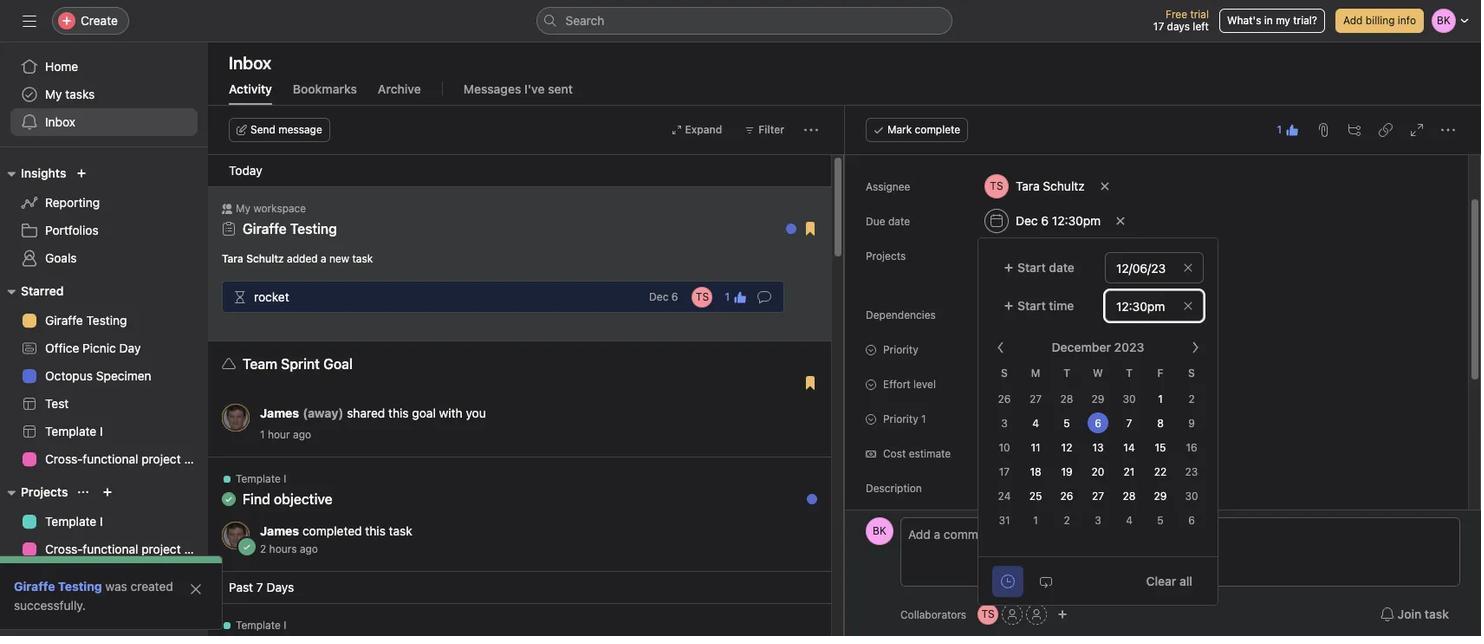 Task type: locate. For each thing, give the bounding box(es) containing it.
1 project from the top
[[142, 452, 181, 466]]

functional for cross-functional project plan link within the the projects element
[[83, 542, 138, 556]]

time
[[1049, 298, 1074, 313]]

0 vertical spatial start
[[1018, 260, 1046, 275]]

december 2023
[[1052, 340, 1144, 354]]

cross-
[[45, 452, 83, 466], [45, 542, 83, 556]]

cross-functional project plan link inside the projects element
[[10, 536, 208, 563]]

task right join
[[1425, 607, 1449, 621]]

1 vertical spatial 2
[[1064, 514, 1070, 527]]

1 james from the top
[[260, 406, 299, 420]]

2 cross-functional project plan link from the top
[[10, 536, 208, 563]]

messages i've sent link
[[463, 81, 573, 105]]

giraffe testing up office picnic day
[[45, 313, 127, 328]]

archive
[[378, 81, 421, 96]]

0 vertical spatial ts
[[696, 290, 709, 303]]

project up created
[[142, 542, 181, 556]]

ts button right collaborators on the bottom right
[[978, 604, 999, 625]]

assignee
[[866, 180, 910, 193]]

functional
[[83, 452, 138, 466], [83, 542, 138, 556]]

octopus specimen link up invite
[[10, 563, 198, 591]]

send
[[250, 123, 276, 136]]

1 horizontal spatial s
[[1188, 367, 1195, 380]]

8
[[1157, 417, 1164, 430]]

3 up 10
[[1001, 417, 1008, 430]]

2 functional from the top
[[83, 542, 138, 556]]

5 down "22"
[[1157, 514, 1164, 527]]

add left to
[[985, 276, 1005, 289]]

dec for dec 6 12:30pm
[[1016, 213, 1038, 228]]

new
[[329, 252, 349, 265]]

cross-functional project plan link up was
[[10, 536, 208, 563]]

1
[[1277, 123, 1282, 136], [725, 290, 730, 303], [1158, 393, 1163, 406], [921, 413, 926, 426], [260, 428, 265, 441], [1033, 514, 1038, 527]]

ja button left "hours"
[[222, 522, 250, 550]]

add for add to projects
[[985, 276, 1005, 289]]

specimen for functional
[[96, 569, 151, 584]]

dependencies
[[866, 309, 936, 322]]

this inside james completed this task 2 hours ago
[[365, 523, 386, 538]]

2 octopus specimen link from the top
[[10, 563, 198, 591]]

cross- up was created successfully. in the bottom of the page
[[45, 542, 83, 556]]

testing up invite
[[58, 579, 102, 594]]

Cost estimate text field
[[977, 438, 1185, 469]]

james link up "hours"
[[260, 523, 299, 538]]

rocket dialog
[[845, 75, 1481, 636]]

0 vertical spatial 27
[[1030, 393, 1042, 406]]

find objective
[[243, 491, 333, 507]]

join
[[1398, 607, 1422, 621]]

template i down show options, current sort, top icon on the left bottom of the page
[[45, 514, 103, 529]]

0 horizontal spatial 26
[[998, 393, 1011, 406]]

add
[[1343, 14, 1363, 27], [985, 276, 1005, 289]]

1 horizontal spatial my
[[236, 202, 250, 215]]

1 vertical spatial 1 button
[[720, 285, 752, 309]]

0 vertical spatial 4
[[1032, 417, 1039, 430]]

start time
[[1018, 298, 1074, 313]]

1 vertical spatial james
[[260, 523, 299, 538]]

start down add to projects "button"
[[1018, 298, 1046, 313]]

james link up hour
[[260, 406, 299, 420]]

insights element
[[0, 158, 208, 276]]

1 vertical spatial octopus
[[45, 569, 93, 584]]

cross-functional project plan up new project or portfolio image
[[45, 452, 208, 466]]

0 horizontal spatial 3
[[1001, 417, 1008, 430]]

tara
[[1016, 179, 1040, 193], [222, 252, 243, 265]]

1 start from the top
[[1018, 260, 1046, 275]]

james completed this task 2 hours ago
[[260, 523, 412, 556]]

this
[[388, 406, 409, 420], [365, 523, 386, 538]]

giraffe down my workspace
[[243, 221, 287, 237]]

ago right "hours"
[[300, 543, 318, 556]]

6
[[1041, 213, 1049, 228], [672, 290, 678, 303], [1095, 417, 1101, 430], [1188, 514, 1195, 527]]

1 inside james (away) shared this goal with you 1 hour ago
[[260, 428, 265, 441]]

archive notifications image
[[798, 478, 812, 491]]

1 horizontal spatial 30
[[1185, 490, 1198, 503]]

cross-functional project plan
[[45, 452, 208, 466], [45, 542, 208, 556]]

0 vertical spatial schultz
[[1043, 179, 1085, 193]]

projects inside "rocket" dialog
[[866, 250, 906, 263]]

level
[[914, 378, 936, 391]]

0 horizontal spatial 27
[[1030, 393, 1042, 406]]

date for start date
[[1049, 260, 1075, 275]]

template i link inside starred element
[[10, 418, 198, 445]]

template i link inside the projects element
[[10, 508, 198, 536]]

0 vertical spatial 3
[[1001, 417, 1008, 430]]

test
[[45, 396, 69, 411]]

1 functional from the top
[[83, 452, 138, 466]]

2023
[[1114, 340, 1144, 354]]

0 vertical spatial add
[[1343, 14, 1363, 27]]

27 down the 20
[[1092, 490, 1104, 503]]

description
[[866, 482, 922, 495]]

search list box
[[536, 7, 952, 35]]

1 horizontal spatial add
[[1343, 14, 1363, 27]]

i down the 'test' link
[[100, 424, 103, 439]]

clear due date image right "12:30pm"
[[1116, 216, 1126, 226]]

0 horizontal spatial 17
[[999, 465, 1010, 478]]

archive notification image
[[798, 361, 812, 375]]

1 horizontal spatial 28
[[1123, 490, 1136, 503]]

0 vertical spatial projects
[[866, 250, 906, 263]]

to
[[1007, 276, 1018, 289]]

1 priority from the top
[[883, 343, 918, 356]]

2 project from the top
[[142, 542, 181, 556]]

0 horizontal spatial clear due date image
[[1116, 216, 1126, 226]]

0 vertical spatial ts button
[[692, 286, 713, 307]]

octopus for office
[[45, 368, 93, 383]]

octopus specimen for picnic
[[45, 368, 151, 383]]

invite
[[49, 606, 80, 621]]

start for start date
[[1018, 260, 1046, 275]]

0 vertical spatial cross-
[[45, 452, 83, 466]]

this right completed at left
[[365, 523, 386, 538]]

reporting link
[[10, 189, 198, 217]]

date inside main content
[[888, 215, 910, 228]]

octopus specimen link down picnic
[[10, 362, 198, 390]]

full screen image
[[1410, 123, 1424, 137]]

free trial 17 days left
[[1153, 8, 1209, 33]]

search button
[[536, 7, 952, 35]]

ago right hour
[[293, 428, 311, 441]]

1 vertical spatial template i link
[[10, 508, 198, 536]]

rocket
[[254, 289, 289, 304]]

i up find objective at left
[[284, 472, 286, 485]]

0 vertical spatial octopus specimen link
[[10, 362, 198, 390]]

template i down past 7 days at the bottom left
[[236, 619, 286, 632]]

octopus specimen up invite
[[45, 569, 151, 584]]

giraffe testing link up add to projects at the top of the page
[[979, 247, 1078, 264]]

james inside james (away) shared this goal with you 1 hour ago
[[260, 406, 299, 420]]

1 octopus specimen link from the top
[[10, 362, 198, 390]]

show options, current sort, top image
[[78, 487, 89, 497]]

2 priority from the top
[[883, 413, 918, 426]]

0 vertical spatial 30
[[1123, 393, 1136, 406]]

office picnic day link
[[10, 335, 198, 362]]

s down previous month icon
[[1001, 367, 1008, 380]]

1 vertical spatial add
[[985, 276, 1005, 289]]

cost
[[883, 447, 906, 460]]

0 vertical spatial 29
[[1092, 393, 1105, 406]]

giraffe testing up projects
[[999, 249, 1071, 262]]

dec 6
[[649, 290, 678, 303]]

0 horizontal spatial s
[[1001, 367, 1008, 380]]

0 vertical spatial project
[[142, 452, 181, 466]]

1 button left 0 comments "icon" at the top of page
[[720, 285, 752, 309]]

0 vertical spatial cross-functional project plan
[[45, 452, 208, 466]]

1 vertical spatial ja button
[[222, 522, 250, 550]]

project for cross-functional project plan link within the the projects element
[[142, 542, 181, 556]]

0 horizontal spatial t
[[1064, 367, 1070, 380]]

priority for priority 1
[[883, 413, 918, 426]]

more actions image
[[804, 123, 818, 137]]

0 vertical spatial priority
[[883, 343, 918, 356]]

functional inside the projects element
[[83, 542, 138, 556]]

1 horizontal spatial clear due date image
[[1183, 263, 1193, 273]]

next month image
[[1188, 341, 1202, 354]]

1 vertical spatial clear due date image
[[1183, 263, 1193, 273]]

add inside add to projects "button"
[[985, 276, 1005, 289]]

james link
[[260, 406, 299, 420], [260, 523, 299, 538]]

1 horizontal spatial tara
[[1016, 179, 1040, 193]]

octopus specimen link for picnic
[[10, 362, 198, 390]]

start
[[1018, 260, 1046, 275], [1018, 298, 1046, 313]]

schultz left added
[[246, 252, 284, 265]]

1 vertical spatial dec
[[649, 290, 669, 303]]

task right new
[[352, 252, 373, 265]]

1 horizontal spatial t
[[1126, 367, 1133, 380]]

0 vertical spatial plan
[[184, 452, 208, 466]]

remove from bookmarks image
[[771, 207, 784, 221]]

1 vertical spatial schultz
[[246, 252, 284, 265]]

ja button left hour
[[222, 404, 250, 432]]

office
[[45, 341, 79, 355]]

this inside james (away) shared this goal with you 1 hour ago
[[388, 406, 409, 420]]

tara up dec 6 12:30pm "dropdown button"
[[1016, 179, 1040, 193]]

global element
[[0, 42, 208, 146]]

project
[[142, 452, 181, 466], [142, 542, 181, 556]]

1 horizontal spatial projects
[[866, 250, 906, 263]]

add subtask image
[[1348, 123, 1362, 137]]

office picnic day
[[45, 341, 141, 355]]

w
[[1093, 367, 1103, 380]]

schultz for tara schultz added a new task
[[246, 252, 284, 265]]

28 down 21
[[1123, 490, 1136, 503]]

copy task link image
[[1379, 123, 1393, 137]]

0 vertical spatial ago
[[293, 428, 311, 441]]

octopus inside starred element
[[45, 368, 93, 383]]

octopus specimen link inside starred element
[[10, 362, 198, 390]]

priority down effort
[[883, 413, 918, 426]]

30 down 23
[[1185, 490, 1198, 503]]

28 up 12
[[1060, 393, 1073, 406]]

0 vertical spatial inbox
[[229, 53, 271, 73]]

2 octopus from the top
[[45, 569, 93, 584]]

home link
[[10, 53, 198, 81]]

cost estimate
[[883, 447, 951, 460]]

starred button
[[0, 281, 64, 302]]

1 vertical spatial cross-functional project plan
[[45, 542, 208, 556]]

1 vertical spatial cross-functional project plan link
[[10, 536, 208, 563]]

projects down due date
[[866, 250, 906, 263]]

left
[[1193, 20, 1209, 33]]

projects inside dropdown button
[[21, 484, 68, 499]]

octopus specimen
[[45, 368, 151, 383], [45, 569, 151, 584]]

template i link down new project or portfolio image
[[10, 508, 198, 536]]

cross-functional project plan up was
[[45, 542, 208, 556]]

2 down 19
[[1064, 514, 1070, 527]]

priority down dependencies at right
[[883, 343, 918, 356]]

2 up 9
[[1189, 393, 1195, 406]]

1 horizontal spatial 17
[[1153, 20, 1164, 33]]

1 vertical spatial inbox
[[45, 114, 75, 129]]

schultz inside dropdown button
[[1043, 179, 1085, 193]]

ts inside "rocket" dialog
[[982, 608, 995, 621]]

0 horizontal spatial 5
[[1064, 417, 1070, 430]]

this left goal
[[388, 406, 409, 420]]

clear due date image
[[1116, 216, 1126, 226], [1183, 263, 1193, 273]]

cross-functional project plan link up new project or portfolio image
[[10, 445, 208, 473]]

1 cross- from the top
[[45, 452, 83, 466]]

1 octopus from the top
[[45, 368, 93, 383]]

functional for second cross-functional project plan link from the bottom of the page
[[83, 452, 138, 466]]

past 7 days
[[229, 580, 294, 595]]

1 vertical spatial project
[[142, 542, 181, 556]]

hour
[[268, 428, 290, 441]]

new project or portfolio image
[[103, 487, 113, 497]]

2 cross- from the top
[[45, 542, 83, 556]]

1 cross-functional project plan from the top
[[45, 452, 208, 466]]

inbox up 'activity' on the left of page
[[229, 53, 271, 73]]

22
[[1154, 465, 1167, 478]]

giraffe up office
[[45, 313, 83, 328]]

tara inside dropdown button
[[1016, 179, 1040, 193]]

Due date text field
[[1105, 252, 1204, 283]]

1 vertical spatial tara
[[222, 252, 243, 265]]

28
[[1060, 393, 1073, 406], [1123, 490, 1136, 503]]

giraffe testing link
[[243, 221, 337, 237], [979, 247, 1078, 264], [10, 307, 198, 335], [14, 579, 102, 594]]

1 vertical spatial specimen
[[96, 569, 151, 584]]

james up hour
[[260, 406, 299, 420]]

add left the billing
[[1343, 14, 1363, 27]]

17 down 10
[[999, 465, 1010, 478]]

testing up office picnic day link on the left bottom of the page
[[86, 313, 127, 328]]

1 button left attachments: add a file to this task, rocket icon
[[1272, 118, 1304, 142]]

goals link
[[10, 244, 198, 272]]

project down the 'test' link
[[142, 452, 181, 466]]

4 down 21
[[1126, 514, 1133, 527]]

date inside button
[[1049, 260, 1075, 275]]

2 james from the top
[[260, 523, 299, 538]]

5 up 12
[[1064, 417, 1070, 430]]

t
[[1064, 367, 1070, 380], [1126, 367, 1133, 380]]

plan inside the projects element
[[184, 542, 208, 556]]

26
[[998, 393, 1011, 406], [1060, 490, 1073, 503]]

inbox down my tasks
[[45, 114, 75, 129]]

i down 7 days
[[284, 619, 286, 632]]

30 up '7'
[[1123, 393, 1136, 406]]

testing
[[290, 221, 337, 237], [1036, 249, 1071, 262], [86, 313, 127, 328], [58, 579, 102, 594]]

octopus specimen link inside the projects element
[[10, 563, 198, 591]]

giraffe up "successfully." on the bottom of page
[[14, 579, 55, 594]]

cross- up show options, current sort, top icon on the left bottom of the page
[[45, 452, 83, 466]]

21
[[1124, 465, 1135, 478]]

2 inside james completed this task 2 hours ago
[[260, 543, 266, 556]]

0 horizontal spatial 28
[[1060, 393, 1073, 406]]

template down show options, current sort, top icon on the left bottom of the page
[[45, 514, 96, 529]]

0 vertical spatial my
[[45, 87, 62, 101]]

clear due date image up remove image
[[1183, 263, 1193, 273]]

0 horizontal spatial dec
[[649, 290, 669, 303]]

2 left "hours"
[[260, 543, 266, 556]]

ts right dec 6
[[696, 290, 709, 303]]

more actions for this task image
[[1441, 123, 1455, 137]]

2 octopus specimen from the top
[[45, 569, 151, 584]]

0 horizontal spatial add
[[985, 276, 1005, 289]]

0 horizontal spatial ts
[[696, 290, 709, 303]]

giraffe testing up "successfully." on the bottom of page
[[14, 579, 102, 594]]

my left workspace
[[236, 202, 250, 215]]

tara up dependencies image
[[222, 252, 243, 265]]

i
[[100, 424, 103, 439], [284, 472, 286, 485], [100, 514, 103, 529], [284, 619, 286, 632]]

1 horizontal spatial inbox
[[229, 53, 271, 73]]

specimen inside the projects element
[[96, 569, 151, 584]]

plan
[[184, 452, 208, 466], [184, 542, 208, 556]]

template inside the projects element
[[45, 514, 96, 529]]

ts button right dec 6
[[692, 286, 713, 307]]

1 specimen from the top
[[96, 368, 151, 383]]

clear due date image inside main content
[[1116, 216, 1126, 226]]

1 ja from the top
[[230, 411, 241, 424]]

testing up projects
[[1036, 249, 1071, 262]]

attachments: add a file to this task, rocket image
[[1317, 123, 1330, 137]]

0 horizontal spatial schultz
[[246, 252, 284, 265]]

testing up a
[[290, 221, 337, 237]]

0 vertical spatial james
[[260, 406, 299, 420]]

1 down "level"
[[921, 413, 926, 426]]

5
[[1064, 417, 1070, 430], [1157, 514, 1164, 527]]

27 down m
[[1030, 393, 1042, 406]]

add inside add billing info button
[[1343, 14, 1363, 27]]

2 ja button from the top
[[222, 522, 250, 550]]

1 vertical spatial cross-
[[45, 542, 83, 556]]

0 vertical spatial 1 button
[[1272, 118, 1304, 142]]

1 vertical spatial ja
[[230, 529, 241, 542]]

james inside james completed this task 2 hours ago
[[260, 523, 299, 538]]

1 plan from the top
[[184, 452, 208, 466]]

date
[[888, 215, 910, 228], [1049, 260, 1075, 275]]

you
[[466, 406, 486, 420]]

giraffe inside "rocket" dialog
[[999, 249, 1033, 262]]

dependencies image
[[233, 290, 247, 304]]

giraffe up to
[[999, 249, 1033, 262]]

create
[[81, 13, 118, 28]]

0 horizontal spatial 1 button
[[720, 285, 752, 309]]

0 vertical spatial 17
[[1153, 20, 1164, 33]]

27
[[1030, 393, 1042, 406], [1092, 490, 1104, 503]]

cross- inside starred element
[[45, 452, 83, 466]]

1 horizontal spatial 29
[[1154, 490, 1167, 503]]

1 vertical spatial octopus specimen
[[45, 569, 151, 584]]

octopus specimen link for functional
[[10, 563, 198, 591]]

1 vertical spatial plan
[[184, 542, 208, 556]]

send message
[[250, 123, 322, 136]]

date right due
[[888, 215, 910, 228]]

2 cross-functional project plan from the top
[[45, 542, 208, 556]]

1 vertical spatial 3
[[1095, 514, 1101, 527]]

schultz for tara schultz
[[1043, 179, 1085, 193]]

0 horizontal spatial date
[[888, 215, 910, 228]]

octopus
[[45, 368, 93, 383], [45, 569, 93, 584]]

26 up 10
[[998, 393, 1011, 406]]

my for my tasks
[[45, 87, 62, 101]]

project for second cross-functional project plan link from the bottom of the page
[[142, 452, 181, 466]]

1 horizontal spatial 3
[[1095, 514, 1101, 527]]

2 ja from the top
[[230, 529, 241, 542]]

template i inside the projects element
[[45, 514, 103, 529]]

filter
[[759, 123, 784, 136]]

specimen inside starred element
[[96, 368, 151, 383]]

octopus specimen down picnic
[[45, 368, 151, 383]]

giraffe testing link down workspace
[[243, 221, 337, 237]]

2 james link from the top
[[260, 523, 299, 538]]

main content
[[847, 75, 1466, 636]]

17 inside free trial 17 days left
[[1153, 20, 1164, 33]]

1 vertical spatial ts
[[982, 608, 995, 621]]

2 vertical spatial 2
[[260, 543, 266, 556]]

1 horizontal spatial 26
[[1060, 490, 1073, 503]]

1 vertical spatial 29
[[1154, 490, 1167, 503]]

t down 2023
[[1126, 367, 1133, 380]]

functional inside starred element
[[83, 452, 138, 466]]

26 down 19
[[1060, 490, 1073, 503]]

0 vertical spatial template i link
[[10, 418, 198, 445]]

dec inside "dropdown button"
[[1016, 213, 1038, 228]]

join task button
[[1369, 599, 1460, 630]]

(away)
[[303, 406, 344, 420]]

0 vertical spatial james link
[[260, 406, 299, 420]]

project inside starred element
[[142, 452, 181, 466]]

previous month image
[[994, 341, 1008, 354]]

17 left days
[[1153, 20, 1164, 33]]

task right completed at left
[[389, 523, 412, 538]]

projects left show options, current sort, top icon on the left bottom of the page
[[21, 484, 68, 499]]

0 horizontal spatial 4
[[1032, 417, 1039, 430]]

1 horizontal spatial schultz
[[1043, 179, 1085, 193]]

dec
[[1016, 213, 1038, 228], [649, 290, 669, 303]]

functional up new project or portfolio image
[[83, 452, 138, 466]]

2 template i link from the top
[[10, 508, 198, 536]]

0 vertical spatial ja button
[[222, 404, 250, 432]]

2 plan from the top
[[184, 542, 208, 556]]

i down new project or portfolio image
[[100, 514, 103, 529]]

1 template i link from the top
[[10, 418, 198, 445]]

2 specimen from the top
[[96, 569, 151, 584]]

successfully.
[[14, 598, 86, 613]]

in
[[1264, 14, 1273, 27]]

0 horizontal spatial this
[[365, 523, 386, 538]]

0 horizontal spatial my
[[45, 87, 62, 101]]

ago inside james (away) shared this goal with you 1 hour ago
[[293, 428, 311, 441]]

ago inside james completed this task 2 hours ago
[[300, 543, 318, 556]]

1 left hour
[[260, 428, 265, 441]]

portfolios
[[45, 223, 98, 237]]

with
[[439, 406, 463, 420]]

project inside the projects element
[[142, 542, 181, 556]]

1 vertical spatial my
[[236, 202, 250, 215]]

new image
[[77, 168, 87, 179]]

s down next month icon
[[1188, 367, 1195, 380]]

octopus specimen inside starred element
[[45, 368, 151, 383]]

octopus inside the projects element
[[45, 569, 93, 584]]

my inside global element
[[45, 87, 62, 101]]

inbox
[[229, 53, 271, 73], [45, 114, 75, 129]]

1 vertical spatial 5
[[1157, 514, 1164, 527]]

2 start from the top
[[1018, 298, 1046, 313]]

0 vertical spatial tara
[[1016, 179, 1040, 193]]

1 octopus specimen from the top
[[45, 368, 151, 383]]

clear all button
[[1135, 566, 1204, 597]]

1 button
[[1272, 118, 1304, 142], [720, 285, 752, 309]]

3 down the 20
[[1095, 514, 1101, 527]]

0 vertical spatial date
[[888, 215, 910, 228]]

1 vertical spatial james link
[[260, 523, 299, 538]]

0 vertical spatial cross-functional project plan link
[[10, 445, 208, 473]]

0 horizontal spatial projects
[[21, 484, 68, 499]]

4 up the 11
[[1032, 417, 1039, 430]]

octopus specimen inside the projects element
[[45, 569, 151, 584]]

0 vertical spatial this
[[388, 406, 409, 420]]

0 horizontal spatial inbox
[[45, 114, 75, 129]]



Task type: describe. For each thing, give the bounding box(es) containing it.
my tasks
[[45, 87, 95, 101]]

2 s from the left
[[1188, 367, 1195, 380]]

2 t from the left
[[1126, 367, 1133, 380]]

plan inside starred element
[[184, 452, 208, 466]]

james for team
[[260, 406, 299, 420]]

tara for tara schultz added a new task
[[222, 252, 243, 265]]

remove image
[[1183, 301, 1193, 311]]

giraffe testing inside main content
[[999, 249, 1071, 262]]

estimate
[[909, 447, 951, 460]]

archive all image
[[798, 207, 812, 221]]

template inside starred element
[[45, 424, 96, 439]]

1 up 8
[[1158, 393, 1163, 406]]

14
[[1124, 441, 1135, 454]]

1 vertical spatial 26
[[1060, 490, 1073, 503]]

1 ja button from the top
[[222, 404, 250, 432]]

clear all
[[1146, 573, 1193, 588]]

priority for priority
[[883, 343, 918, 356]]

ts for the bottommost the ts button
[[982, 608, 995, 621]]

7
[[1126, 417, 1132, 430]]

0 comments image
[[758, 290, 771, 304]]

1 vertical spatial 4
[[1126, 514, 1133, 527]]

1 horizontal spatial 1 button
[[1272, 118, 1304, 142]]

cross-functional project plan inside starred element
[[45, 452, 208, 466]]

ts for the leftmost the ts button
[[696, 290, 709, 303]]

1 vertical spatial 28
[[1123, 490, 1136, 503]]

clear
[[1146, 573, 1176, 588]]

7 days
[[256, 580, 294, 595]]

invite button
[[17, 598, 91, 629]]

home
[[45, 59, 78, 74]]

james (away) shared this goal with you 1 hour ago
[[260, 406, 486, 441]]

my workspace
[[236, 202, 306, 215]]

cross-functional project plan inside the projects element
[[45, 542, 208, 556]]

12:30pm
[[1052, 213, 1101, 228]]

i've
[[524, 81, 545, 96]]

my tasks link
[[10, 81, 198, 108]]

giraffe testing link inside starred element
[[10, 307, 198, 335]]

bookmarks
[[293, 81, 357, 96]]

all
[[1180, 573, 1193, 588]]

template up find objective at left
[[236, 472, 281, 485]]

sent
[[548, 81, 573, 96]]

billing
[[1366, 14, 1395, 27]]

start time button
[[992, 290, 1091, 322]]

f
[[1158, 367, 1164, 380]]

1 vertical spatial ts button
[[978, 604, 999, 625]]

hide sidebar image
[[23, 14, 36, 28]]

inbox inside global element
[[45, 114, 75, 129]]

0 vertical spatial 26
[[998, 393, 1011, 406]]

1 cross-functional project plan link from the top
[[10, 445, 208, 473]]

giraffe testing inside starred element
[[45, 313, 127, 328]]

tara schultz added a new task
[[222, 252, 373, 265]]

set to repeat image
[[1039, 574, 1053, 588]]

portfolios link
[[10, 217, 198, 244]]

11
[[1031, 441, 1041, 454]]

today
[[229, 163, 262, 178]]

i inside the projects element
[[100, 514, 103, 529]]

activity link
[[229, 81, 272, 105]]

add billing info
[[1343, 14, 1416, 27]]

effort
[[883, 378, 911, 391]]

sprint goal
[[281, 356, 353, 372]]

main content containing tara schultz
[[847, 75, 1466, 636]]

1 horizontal spatial 2
[[1064, 514, 1070, 527]]

octopus specimen for functional
[[45, 569, 151, 584]]

activity
[[229, 81, 272, 96]]

specimen for picnic
[[96, 368, 151, 383]]

workspace
[[253, 202, 306, 215]]

19
[[1061, 465, 1073, 478]]

1 vertical spatial 17
[[999, 465, 1010, 478]]

goal
[[412, 406, 436, 420]]

james for template
[[260, 523, 299, 538]]

expand button
[[664, 118, 730, 142]]

team sprint goal
[[243, 356, 353, 372]]

Due time text field
[[1105, 290, 1204, 322]]

18
[[1030, 465, 1041, 478]]

mark
[[888, 123, 912, 136]]

what's
[[1227, 14, 1261, 27]]

day
[[119, 341, 141, 355]]

giraffe inside starred element
[[45, 313, 83, 328]]

0 vertical spatial 5
[[1064, 417, 1070, 430]]

1 t from the left
[[1064, 367, 1070, 380]]

0 horizontal spatial ts button
[[692, 286, 713, 307]]

add to projects
[[985, 276, 1061, 289]]

december 2023 button
[[1041, 332, 1173, 363]]

close image
[[189, 582, 203, 596]]

1 james link from the top
[[260, 406, 299, 420]]

start for start time
[[1018, 298, 1046, 313]]

add for add billing info
[[1343, 14, 1363, 27]]

1 down 25
[[1033, 514, 1038, 527]]

inbox link
[[10, 108, 198, 136]]

tara for tara schultz
[[1016, 179, 1040, 193]]

was created successfully.
[[14, 579, 173, 613]]

m
[[1031, 367, 1040, 380]]

giraffe testing down workspace
[[243, 221, 337, 237]]

expand
[[685, 123, 722, 136]]

message
[[278, 123, 322, 136]]

1 s from the left
[[1001, 367, 1008, 380]]

start date
[[1018, 260, 1075, 275]]

1 left attachments: add a file to this task, rocket icon
[[1277, 123, 1282, 136]]

12
[[1061, 441, 1072, 454]]

i inside starred element
[[100, 424, 103, 439]]

2 horizontal spatial 2
[[1189, 393, 1195, 406]]

template i up find objective at left
[[236, 472, 286, 485]]

join task
[[1398, 607, 1449, 621]]

1 left 0 comments "icon" at the top of page
[[725, 290, 730, 303]]

december
[[1052, 340, 1111, 354]]

tara schultz
[[1016, 179, 1085, 193]]

template i inside starred element
[[45, 424, 103, 439]]

task inside james completed this task 2 hours ago
[[389, 523, 412, 538]]

bk button
[[866, 517, 894, 545]]

team
[[243, 356, 277, 372]]

what's in my trial?
[[1227, 14, 1317, 27]]

insights button
[[0, 163, 66, 184]]

task right private
[[1121, 308, 1142, 321]]

private task
[[1084, 308, 1142, 321]]

send message button
[[229, 118, 330, 142]]

0 horizontal spatial 30
[[1123, 393, 1136, 406]]

cross- inside the projects element
[[45, 542, 83, 556]]

15
[[1155, 441, 1166, 454]]

remove assignee image
[[1100, 181, 1110, 192]]

add billing info button
[[1336, 9, 1424, 33]]

giraffe testing link inside main content
[[979, 247, 1078, 264]]

start date button
[[992, 252, 1091, 283]]

template down past 7 days at the bottom left
[[236, 619, 281, 632]]

date for due date
[[888, 215, 910, 228]]

dec for dec 6
[[649, 290, 669, 303]]

16
[[1186, 441, 1197, 454]]

goals
[[45, 250, 77, 265]]

what's in my trial? button
[[1219, 9, 1325, 33]]

bookmarks link
[[293, 81, 357, 105]]

dec 6 button
[[649, 290, 678, 303]]

starred element
[[0, 276, 208, 477]]

10
[[999, 441, 1010, 454]]

testing inside main content
[[1036, 249, 1071, 262]]

my for my workspace
[[236, 202, 250, 215]]

0 horizontal spatial 29
[[1092, 393, 1105, 406]]

trial
[[1190, 8, 1209, 21]]

private
[[1084, 308, 1118, 321]]

projects element
[[0, 477, 208, 636]]

testing inside starred element
[[86, 313, 127, 328]]

1 horizontal spatial 5
[[1157, 514, 1164, 527]]

dec 6 12:30pm button
[[977, 205, 1109, 237]]

task inside button
[[1425, 607, 1449, 621]]

a
[[321, 252, 326, 265]]

created
[[131, 579, 173, 594]]

my
[[1276, 14, 1290, 27]]

6 inside "dropdown button"
[[1041, 213, 1049, 228]]

1 horizontal spatial 27
[[1092, 490, 1104, 503]]

octopus for cross-
[[45, 569, 93, 584]]

complete
[[915, 123, 960, 136]]

add or remove collaborators image
[[1058, 609, 1068, 620]]

effort level
[[883, 378, 936, 391]]

9
[[1188, 417, 1195, 430]]

giraffe testing link up "successfully." on the bottom of page
[[14, 579, 102, 594]]

add time image
[[1001, 574, 1015, 588]]

free
[[1166, 8, 1187, 21]]

tara schultz button
[[977, 171, 1093, 202]]



Task type: vqa. For each thing, say whether or not it's contained in the screenshot.


